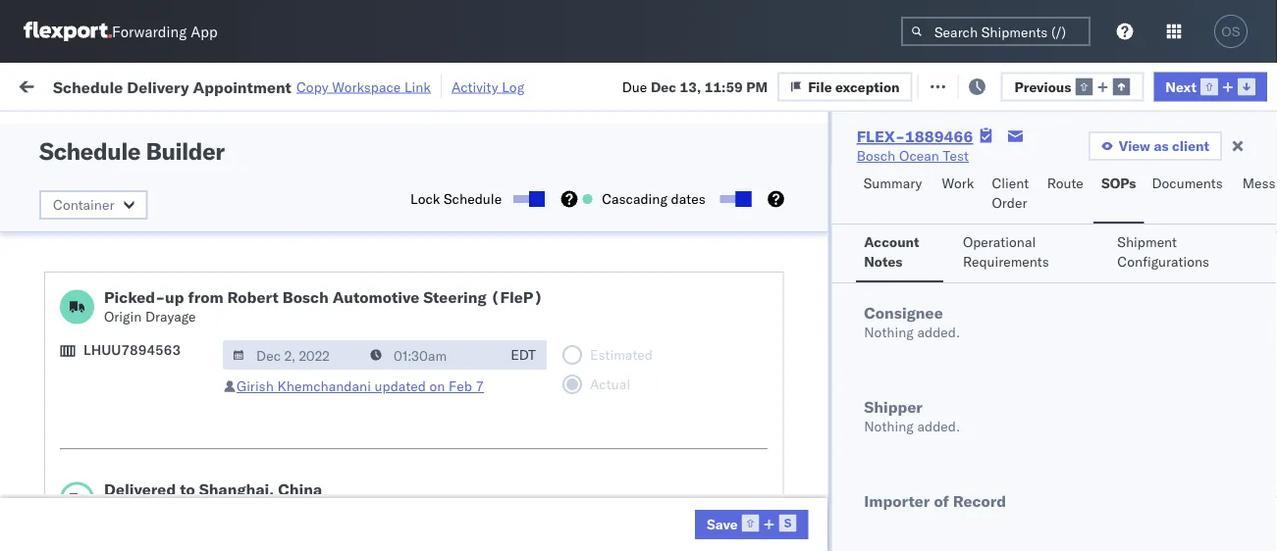 Task type: locate. For each thing, give the bounding box(es) containing it.
documents
[[1152, 175, 1223, 192], [45, 206, 116, 223], [45, 465, 116, 482]]

robert
[[227, 288, 279, 307]]

0 vertical spatial flex-1889466
[[857, 127, 974, 146]]

0 horizontal spatial container
[[53, 196, 114, 214]]

nov down picked-up from robert bosch automotive steering (flep) origin drayage
[[306, 327, 332, 344]]

1 vertical spatial dec
[[305, 499, 331, 517]]

1 horizontal spatial exception
[[971, 76, 1035, 93]]

ocean
[[900, 147, 940, 165], [490, 197, 530, 214], [490, 240, 530, 257], [660, 240, 700, 257], [788, 240, 828, 257], [490, 283, 530, 301], [788, 283, 828, 301], [490, 327, 530, 344], [788, 327, 828, 344], [490, 370, 530, 387], [660, 370, 700, 387], [788, 370, 828, 387], [788, 413, 828, 430], [788, 456, 828, 473], [660, 499, 700, 517], [788, 499, 828, 517]]

3 ca from the top
[[45, 422, 64, 439]]

from down the up
[[153, 316, 182, 333]]

0 vertical spatial clearance
[[152, 186, 215, 203]]

0 vertical spatial added.
[[917, 324, 960, 341]]

schedule delivery appointment down lhuu7894563
[[45, 369, 242, 386]]

from up drayage
[[153, 273, 182, 290]]

1 schedule pickup from los angeles, ca from the top
[[45, 273, 265, 309]]

0 horizontal spatial file
[[808, 78, 832, 95]]

4 resize handle column header from the left
[[584, 152, 608, 552]]

1 vertical spatial flex-1846748
[[973, 283, 1075, 301]]

edt
[[511, 347, 536, 364]]

schedule
[[53, 77, 123, 96], [39, 137, 141, 166], [444, 191, 502, 208], [45, 239, 103, 256], [45, 273, 103, 290], [45, 316, 103, 333], [45, 369, 103, 386], [45, 402, 103, 419], [45, 489, 103, 506]]

1 ceau7522281, hlxu62694 from the top
[[1099, 240, 1278, 257]]

delivery
[[127, 77, 189, 96], [107, 239, 157, 256], [107, 369, 157, 386]]

1 vertical spatial schedule delivery appointment link
[[45, 368, 242, 387]]

delivery up ready
[[127, 77, 189, 96]]

1 vertical spatial delivery
[[107, 239, 157, 256]]

2 pickup from the top
[[107, 316, 149, 333]]

3 nov from the top
[[306, 327, 332, 344]]

forwarding
[[112, 22, 187, 41]]

from for third schedule pickup from los angeles, ca button from the bottom of the page
[[153, 316, 182, 333]]

angeles, right the up
[[211, 273, 265, 290]]

1 horizontal spatial consignee
[[864, 303, 943, 323]]

4, down picked-up from robert bosch automotive steering (flep) origin drayage
[[335, 327, 348, 344]]

filtered
[[20, 120, 67, 137]]

container down workitem
[[53, 196, 114, 214]]

0 vertical spatial appointment
[[193, 77, 292, 96]]

shipper
[[864, 398, 923, 417]]

pickup left to
[[107, 489, 149, 506]]

1 horizontal spatial container
[[1099, 153, 1152, 167]]

4 nov from the top
[[306, 370, 332, 387]]

steering
[[423, 288, 487, 307]]

on
[[480, 76, 496, 93], [430, 378, 445, 395]]

0 vertical spatial nothing
[[864, 324, 914, 341]]

cascading dates
[[602, 191, 706, 208]]

0 vertical spatial schedule delivery appointment
[[45, 239, 242, 256]]

route
[[1048, 175, 1084, 192]]

1 los from the top
[[185, 273, 207, 290]]

2 schedule pickup from los angeles, ca from the top
[[45, 316, 265, 353]]

dates
[[671, 191, 706, 208]]

schedule pickup from los angeles, ca link
[[45, 272, 279, 311], [45, 315, 279, 354], [45, 401, 279, 440], [45, 488, 279, 527]]

flexport
[[618, 197, 669, 214]]

clearance down builder
[[152, 186, 215, 203]]

consignee down notes
[[864, 303, 943, 323]]

3 los from the top
[[185, 402, 207, 419]]

flex-1889466 right the of
[[973, 499, 1075, 517]]

lock
[[411, 191, 440, 208]]

0 vertical spatial on
[[480, 76, 496, 93]]

5 ocean fcl from the top
[[490, 370, 559, 387]]

schedule delivery appointment link
[[45, 238, 242, 258], [45, 368, 242, 387]]

dec right pst, at the bottom of the page
[[305, 499, 331, 517]]

pickup up origin
[[107, 273, 149, 290]]

13, right due
[[680, 78, 701, 95]]

nothing down notes
[[864, 324, 914, 341]]

1 added. from the top
[[917, 324, 960, 341]]

account notes button
[[856, 225, 943, 283]]

1 upload customs clearance documents from the top
[[45, 186, 215, 223]]

schedule delivery appointment button up picked-
[[45, 238, 242, 260]]

file exception
[[943, 76, 1035, 93], [808, 78, 900, 95]]

0 vertical spatial upload customs clearance documents
[[45, 186, 215, 223]]

angeles, for first schedule pickup from los angeles, ca button from the bottom of the page
[[211, 489, 265, 506]]

flex-1846748
[[973, 240, 1075, 257], [973, 283, 1075, 301], [973, 413, 1075, 430]]

upload customs clearance documents for second upload customs clearance documents link from the top of the page
[[45, 445, 215, 482]]

on right 205 at left
[[480, 76, 496, 93]]

1 ca from the top
[[45, 292, 64, 309]]

1 schedule pickup from los angeles, ca button from the top
[[45, 272, 279, 313]]

snoozed : no
[[406, 122, 476, 137]]

0 vertical spatial schedule delivery appointment button
[[45, 238, 242, 260]]

nov left automotive
[[306, 283, 332, 301]]

2 : from the left
[[452, 122, 456, 137]]

angeles, for 2nd schedule pickup from los angeles, ca button from the bottom
[[211, 402, 265, 419]]

11:59 pm pst, dec 13, 2022
[[205, 499, 393, 517]]

delivery down lhuu7894563
[[107, 369, 157, 386]]

1 vertical spatial clearance
[[152, 445, 215, 463]]

from for first schedule pickup from los angeles, ca button from the bottom of the page
[[153, 489, 182, 506]]

in
[[292, 122, 303, 137]]

clearance up to
[[152, 445, 215, 463]]

schedule delivery appointment link up picked-
[[45, 238, 242, 258]]

angeles, down girish
[[211, 402, 265, 419]]

batch action button
[[1138, 70, 1266, 100]]

workitem button
[[12, 156, 285, 176]]

: left ready
[[141, 122, 144, 137]]

1 flex-1846748 from the top
[[973, 240, 1075, 257]]

3 schedule pickup from los angeles, ca from the top
[[45, 402, 265, 439]]

0 vertical spatial 1846748
[[1016, 240, 1075, 257]]

2 vertical spatial delivery
[[107, 369, 157, 386]]

flex-1660288 button
[[942, 192, 1079, 220], [942, 192, 1079, 220]]

3 schedule pickup from los angeles, ca button from the top
[[45, 401, 279, 442]]

0 vertical spatial flex-1846748
[[973, 240, 1075, 257]]

-
[[745, 197, 754, 214], [754, 197, 762, 214]]

flex-1889466 button
[[942, 494, 1079, 522], [942, 494, 1079, 522]]

2 resize handle column header from the left
[[388, 152, 412, 552]]

exception up flex-1889466 'link'
[[836, 78, 900, 95]]

3 fcl from the top
[[534, 283, 559, 301]]

ca for the schedule pickup from los angeles, ca link for third schedule pickup from los angeles, ca button from the bottom of the page
[[45, 335, 64, 353]]

0 vertical spatial schedule delivery appointment link
[[45, 238, 242, 258]]

1 hlxu62694 from the top
[[1203, 240, 1278, 257]]

pickup up lhuu7894563
[[107, 316, 149, 333]]

message (0)
[[263, 76, 344, 93]]

1 vertical spatial 1889466
[[1016, 499, 1075, 517]]

flex id
[[942, 161, 979, 175]]

configurations
[[1118, 253, 1210, 271]]

1 vertical spatial work
[[942, 175, 975, 192]]

flex-
[[857, 127, 905, 146], [973, 197, 1016, 214], [973, 240, 1016, 257], [973, 283, 1016, 301], [973, 413, 1016, 430], [973, 499, 1016, 517]]

1 vertical spatial schedule delivery appointment button
[[45, 368, 242, 389]]

1 vertical spatial customs
[[93, 445, 149, 463]]

1 11:59 pm pdt, nov 4, 2022 from the top
[[205, 240, 386, 257]]

1889466 up the flex
[[905, 127, 974, 146]]

1 vertical spatial upload customs clearance documents link
[[45, 444, 279, 484]]

1 vertical spatial upload customs clearance documents
[[45, 445, 215, 482]]

flex- right the of
[[973, 499, 1016, 517]]

work inside "button"
[[942, 175, 975, 192]]

1 vertical spatial 1846748
[[1016, 283, 1075, 301]]

1 ocean fcl from the top
[[490, 197, 559, 214]]

schedule pickup from los angeles, ca link for first schedule pickup from los angeles, ca button from the bottom of the page
[[45, 488, 279, 527]]

builder
[[146, 137, 224, 166]]

delivered to shanghai, china
[[104, 480, 322, 500]]

4, left the updated
[[335, 370, 348, 387]]

picked-up from robert bosch automotive steering (flep) origin drayage
[[104, 288, 543, 326]]

angeles, left pst, at the bottom of the page
[[211, 489, 265, 506]]

2 hlxu62694 from the top
[[1203, 283, 1278, 300]]

pdt,
[[272, 240, 303, 257], [272, 283, 303, 301], [272, 327, 303, 344], [272, 370, 303, 387]]

1 clearance from the top
[[152, 186, 215, 203]]

0 vertical spatial 1889466
[[905, 127, 974, 146]]

shipment configurations button
[[1110, 225, 1246, 283]]

4 ocean fcl from the top
[[490, 327, 559, 344]]

None checkbox
[[514, 195, 541, 203], [721, 195, 748, 203], [514, 195, 541, 203], [721, 195, 748, 203]]

on left feb
[[430, 378, 445, 395]]

4 schedule pickup from los angeles, ca from the top
[[45, 489, 265, 525]]

pst,
[[272, 499, 302, 517]]

pickup for 2nd schedule pickup from los angeles, ca button from the bottom
[[107, 402, 149, 419]]

schedule delivery appointment link for 2nd schedule delivery appointment button from the bottom of the page
[[45, 238, 242, 258]]

2 schedule pickup from los angeles, ca button from the top
[[45, 315, 279, 356]]

1 vertical spatial upload customs clearance documents button
[[45, 444, 279, 486]]

1 horizontal spatial 1889466
[[1016, 499, 1075, 517]]

1 upload customs clearance documents button from the top
[[45, 185, 279, 226]]

0 vertical spatial upload customs clearance documents link
[[45, 185, 279, 224]]

schedule pickup from los angeles, ca button
[[45, 272, 279, 313], [45, 315, 279, 356], [45, 401, 279, 442], [45, 488, 279, 529]]

pickup
[[107, 273, 149, 290], [107, 316, 149, 333], [107, 402, 149, 419], [107, 489, 149, 506]]

1 nothing from the top
[[864, 324, 914, 341]]

0 vertical spatial work
[[213, 76, 248, 93]]

1 horizontal spatial :
[[452, 122, 456, 137]]

3 ceau7522281, from the top
[[1099, 326, 1200, 343]]

5 ceau7522281, hlxu62694 from the top
[[1099, 412, 1278, 430]]

added. inside consignee nothing added.
[[917, 324, 960, 341]]

added. inside shipper nothing added.
[[917, 418, 960, 436]]

ceau7522281,
[[1099, 240, 1200, 257], [1099, 283, 1200, 300], [1099, 326, 1200, 343], [1099, 369, 1200, 386], [1099, 412, 1200, 430], [1099, 456, 1200, 473]]

0 vertical spatial dec
[[651, 78, 677, 95]]

3 angeles, from the top
[[211, 402, 265, 419]]

ca for the schedule pickup from los angeles, ca link related to 2nd schedule pickup from los angeles, ca button from the bottom
[[45, 422, 64, 439]]

4, up automotive
[[335, 240, 348, 257]]

added. down shipper
[[917, 418, 960, 436]]

angeles, down robert
[[211, 316, 265, 333]]

2 upload customs clearance documents button from the top
[[45, 444, 279, 486]]

13, right china
[[334, 499, 356, 517]]

2 vertical spatial flex-1846748
[[973, 413, 1075, 430]]

0 vertical spatial 13,
[[680, 78, 701, 95]]

action
[[1210, 76, 1254, 93]]

file exception down search shipments (/) text field
[[943, 76, 1035, 93]]

: left no
[[452, 122, 456, 137]]

container for container numbers
[[1099, 153, 1152, 167]]

next button
[[1154, 72, 1268, 101]]

0 horizontal spatial consignee
[[713, 197, 779, 214]]

0 horizontal spatial work
[[213, 76, 248, 93]]

nov up picked-up from robert bosch automotive steering (flep) origin drayage
[[306, 240, 332, 257]]

1 vertical spatial nothing
[[864, 418, 914, 436]]

1 vertical spatial documents
[[45, 206, 116, 223]]

up
[[165, 288, 184, 307]]

appointment up "status : ready for work, blocked, in progress"
[[193, 77, 292, 96]]

nothing inside shipper nothing added.
[[864, 418, 914, 436]]

view as client button
[[1089, 132, 1223, 161]]

4 ca from the top
[[45, 508, 64, 525]]

work inside button
[[213, 76, 248, 93]]

2 vertical spatial documents
[[45, 465, 116, 482]]

girish khemchandani updated on feb 7 button
[[237, 378, 484, 395]]

from down lhuu7894563
[[153, 402, 182, 419]]

3 ceau7522281, hlxu62694 from the top
[[1099, 326, 1278, 343]]

appointment down drayage
[[161, 369, 242, 386]]

4 11:59 pm pdt, nov 4, 2022 from the top
[[205, 370, 386, 387]]

0 vertical spatial upload
[[45, 186, 90, 203]]

4 ceau7522281, hlxu62694 from the top
[[1099, 369, 1278, 386]]

1 upload customs clearance documents link from the top
[[45, 185, 279, 224]]

5 hlxu62694 from the top
[[1203, 412, 1278, 430]]

angeles,
[[211, 273, 265, 290], [211, 316, 265, 333], [211, 402, 265, 419], [211, 489, 265, 506]]

shanghai,
[[199, 480, 274, 500]]

6 resize handle column header from the left
[[908, 152, 932, 552]]

nothing down shipper
[[864, 418, 914, 436]]

1 horizontal spatial work
[[942, 175, 975, 192]]

2 schedule delivery appointment link from the top
[[45, 368, 242, 387]]

work,
[[206, 122, 237, 137]]

from right the up
[[188, 288, 224, 307]]

0 horizontal spatial dec
[[305, 499, 331, 517]]

consignee right "demo"
[[713, 197, 779, 214]]

4, up mmm d, yyyy text box
[[335, 283, 348, 301]]

appointment up the up
[[161, 239, 242, 256]]

0 horizontal spatial 1889466
[[905, 127, 974, 146]]

appointment
[[193, 77, 292, 96], [161, 239, 242, 256], [161, 369, 242, 386]]

1 vertical spatial added.
[[917, 418, 960, 436]]

container up numbers in the right top of the page
[[1099, 153, 1152, 167]]

2 los from the top
[[185, 316, 207, 333]]

nothing for shipper
[[864, 418, 914, 436]]

of
[[934, 492, 949, 512]]

0 horizontal spatial :
[[141, 122, 144, 137]]

dec right due
[[651, 78, 677, 95]]

1 vertical spatial container
[[53, 196, 114, 214]]

4 los from the top
[[185, 489, 207, 506]]

batch
[[1168, 76, 1207, 93]]

customs down workitem button
[[93, 186, 149, 203]]

1 vertical spatial consignee
[[864, 303, 943, 323]]

from left shanghai,
[[153, 489, 182, 506]]

1 vertical spatial upload
[[45, 445, 90, 463]]

1 - from the left
[[745, 197, 754, 214]]

2022
[[352, 240, 386, 257], [352, 283, 386, 301], [352, 327, 386, 344], [352, 370, 386, 387], [359, 499, 393, 517]]

my
[[20, 71, 51, 98]]

2 customs from the top
[[93, 445, 149, 463]]

clearance
[[152, 186, 215, 203], [152, 445, 215, 463]]

1 schedule pickup from los angeles, ca link from the top
[[45, 272, 279, 311]]

flex- down client
[[973, 197, 1016, 214]]

4 schedule pickup from los angeles, ca link from the top
[[45, 488, 279, 527]]

angeles, for fourth schedule pickup from los angeles, ca button from the bottom of the page
[[211, 273, 265, 290]]

shipper nothing added.
[[864, 398, 960, 436]]

documents for second upload customs clearance documents link from the top of the page
[[45, 465, 116, 482]]

delivery up picked-
[[107, 239, 157, 256]]

schedule delivery appointment link down lhuu7894563
[[45, 368, 242, 387]]

1 vertical spatial appointment
[[161, 239, 242, 256]]

container numbers
[[1099, 153, 1152, 183]]

importer
[[864, 492, 930, 512]]

1 1846748 from the top
[[1016, 240, 1075, 257]]

flex-1846748 up record
[[973, 413, 1075, 430]]

0 vertical spatial upload customs clearance documents button
[[45, 185, 279, 226]]

no
[[460, 122, 476, 137]]

pickup down lhuu7894563
[[107, 402, 149, 419]]

progress
[[306, 122, 355, 137]]

pickup for third schedule pickup from los angeles, ca button from the bottom of the page
[[107, 316, 149, 333]]

file exception up flex-1889466 'link'
[[808, 78, 900, 95]]

2 upload customs clearance documents link from the top
[[45, 444, 279, 484]]

activity log
[[452, 78, 525, 95]]

0 vertical spatial customs
[[93, 186, 149, 203]]

nothing inside consignee nothing added.
[[864, 324, 914, 341]]

flex-1846748 down requirements
[[973, 283, 1075, 301]]

1660288
[[1016, 197, 1075, 214]]

ready
[[149, 122, 184, 137]]

0 vertical spatial delivery
[[127, 77, 189, 96]]

added. up shipper
[[917, 324, 960, 341]]

3 flex-1846748 from the top
[[973, 413, 1075, 430]]

2 angeles, from the top
[[211, 316, 265, 333]]

los for third schedule pickup from los angeles, ca button from the bottom of the page
[[185, 316, 207, 333]]

0 horizontal spatial 13,
[[334, 499, 356, 517]]

resize handle column header
[[281, 152, 304, 552], [388, 152, 412, 552], [457, 152, 480, 552], [584, 152, 608, 552], [712, 152, 736, 552], [908, 152, 932, 552], [1066, 152, 1089, 552], [1193, 152, 1217, 552], [1242, 152, 1266, 552]]

1 pickup from the top
[[107, 273, 149, 290]]

2 vertical spatial appointment
[[161, 369, 242, 386]]

upload customs clearance documents
[[45, 186, 215, 223], [45, 445, 215, 482]]

4,
[[335, 240, 348, 257], [335, 283, 348, 301], [335, 327, 348, 344], [335, 370, 348, 387]]

2 schedule pickup from los angeles, ca link from the top
[[45, 315, 279, 354]]

activity
[[452, 78, 499, 95]]

schedule delivery appointment
[[45, 239, 242, 256], [45, 369, 242, 386]]

0 vertical spatial container
[[1099, 153, 1152, 167]]

1889466 right record
[[1016, 499, 1075, 517]]

2 ca from the top
[[45, 335, 64, 353]]

schedule delivery appointment up picked-
[[45, 239, 242, 256]]

schedule pickup from los angeles, ca for fourth schedule pickup from los angeles, ca button from the bottom of the page
[[45, 273, 265, 309]]

customs up delivered
[[93, 445, 149, 463]]

3 pickup from the top
[[107, 402, 149, 419]]

4 schedule pickup from los angeles, ca button from the top
[[45, 488, 279, 529]]

1 vertical spatial schedule delivery appointment
[[45, 369, 242, 386]]

Search Shipments (/) text field
[[902, 17, 1091, 46]]

nov right girish
[[306, 370, 332, 387]]

container numbers button
[[1089, 148, 1197, 184]]

schedule delivery appointment button down lhuu7894563
[[45, 368, 242, 389]]

2 pdt, from the top
[[272, 283, 303, 301]]

exception
[[971, 76, 1035, 93], [836, 78, 900, 95]]

4 angeles, from the top
[[211, 489, 265, 506]]

bosch inside picked-up from robert bosch automotive steering (flep) origin drayage
[[283, 288, 329, 307]]

0 vertical spatial documents
[[1152, 175, 1223, 192]]

2 nov from the top
[[306, 283, 332, 301]]

0 horizontal spatial on
[[430, 378, 445, 395]]

1 : from the left
[[141, 122, 144, 137]]

upload customs clearance documents link
[[45, 185, 279, 224], [45, 444, 279, 484]]

exception down search shipments (/) text field
[[971, 76, 1035, 93]]

6 hlxu62694 from the top
[[1203, 456, 1278, 473]]

status : ready for work, blocked, in progress
[[106, 122, 355, 137]]

delivery for 2nd schedule delivery appointment button from the bottom of the page
[[107, 239, 157, 256]]

3 test123 from the top
[[1227, 327, 1278, 344]]

2 added. from the top
[[917, 418, 960, 436]]

3 1846748 from the top
[[1016, 413, 1075, 430]]

requirements
[[963, 253, 1049, 271]]

consignee inside consignee nothing added.
[[864, 303, 943, 323]]

fcl
[[534, 197, 559, 214], [534, 240, 559, 257], [534, 283, 559, 301], [534, 327, 559, 344], [534, 370, 559, 387]]

documents inside "button"
[[1152, 175, 1223, 192]]

operational
[[963, 234, 1036, 251]]

flex-1889466
[[857, 127, 974, 146], [973, 499, 1075, 517]]

flex-1889466 up the flex
[[857, 127, 974, 146]]

flex-1846748 down the flex-1660288
[[973, 240, 1075, 257]]

1 horizontal spatial dec
[[651, 78, 677, 95]]

container for container
[[53, 196, 114, 214]]

2 vertical spatial 1846748
[[1016, 413, 1075, 430]]

2 upload from the top
[[45, 445, 90, 463]]



Task type: vqa. For each thing, say whether or not it's contained in the screenshot.
schedule pickup from los angeles, ca "link"
yes



Task type: describe. For each thing, give the bounding box(es) containing it.
from inside picked-up from robert bosch automotive steering (flep) origin drayage
[[188, 288, 224, 307]]

9 resize handle column header from the left
[[1242, 152, 1266, 552]]

notes
[[864, 253, 902, 271]]

4 fcl from the top
[[534, 327, 559, 344]]

5 resize handle column header from the left
[[712, 152, 736, 552]]

1 ceau7522281, from the top
[[1099, 240, 1200, 257]]

deadline
[[205, 161, 253, 175]]

track
[[499, 76, 531, 93]]

client order
[[992, 175, 1029, 212]]

-- : -- -- text field
[[360, 341, 500, 370]]

container button
[[39, 191, 148, 220]]

3 hlxu62694 from the top
[[1203, 326, 1278, 343]]

updated
[[375, 378, 426, 395]]

uetu52384
[[1204, 499, 1278, 516]]

2 clearance from the top
[[152, 445, 215, 463]]

batch action
[[1168, 76, 1254, 93]]

2 - from the left
[[754, 197, 762, 214]]

ca for the schedule pickup from los angeles, ca link for first schedule pickup from los angeles, ca button from the bottom of the page
[[45, 508, 64, 525]]

added. for shipper
[[917, 418, 960, 436]]

at
[[390, 76, 402, 93]]

save button
[[695, 511, 809, 540]]

1 schedule delivery appointment from the top
[[45, 239, 242, 256]]

by:
[[71, 120, 90, 137]]

route button
[[1040, 166, 1094, 224]]

Search Work text field
[[618, 70, 832, 100]]

due dec 13, 11:59 pm
[[622, 78, 768, 95]]

shipment
[[1118, 234, 1177, 251]]

schedule pickup from los angeles, ca link for third schedule pickup from los angeles, ca button from the bottom of the page
[[45, 315, 279, 354]]

1 upload from the top
[[45, 186, 90, 203]]

message
[[263, 76, 318, 93]]

messa
[[1243, 175, 1278, 192]]

7
[[476, 378, 484, 395]]

schedule pickup from los angeles, ca for third schedule pickup from los angeles, ca button from the bottom of the page
[[45, 316, 265, 353]]

schedule pickup from los angeles, ca for first schedule pickup from los angeles, ca button from the bottom of the page
[[45, 489, 265, 525]]

1 vertical spatial on
[[430, 378, 445, 395]]

picked-
[[104, 288, 165, 307]]

MMM D, YYYY text field
[[223, 341, 362, 370]]

7 resize handle column header from the left
[[1066, 152, 1089, 552]]

1 horizontal spatial 13,
[[680, 78, 701, 95]]

4 test123 from the top
[[1227, 370, 1278, 387]]

copy
[[297, 78, 329, 95]]

0 horizontal spatial file exception
[[808, 78, 900, 95]]

205 on track
[[451, 76, 531, 93]]

work button
[[934, 166, 984, 224]]

1 horizontal spatial on
[[480, 76, 496, 93]]

client order button
[[984, 166, 1040, 224]]

5 ceau7522281, from the top
[[1099, 412, 1200, 430]]

due
[[622, 78, 647, 95]]

2 schedule delivery appointment from the top
[[45, 369, 242, 386]]

summary button
[[856, 166, 934, 224]]

2 ceau7522281, hlxu62694 from the top
[[1099, 283, 1278, 300]]

2 11:59 pm pdt, nov 4, 2022 from the top
[[205, 283, 386, 301]]

flex- down order
[[973, 240, 1016, 257]]

delivery for second schedule delivery appointment button from the top of the page
[[107, 369, 157, 386]]

mbl/maw
[[1227, 161, 1278, 175]]

1 pdt, from the top
[[272, 240, 303, 257]]

6 test123 from the top
[[1227, 456, 1278, 473]]

workspace
[[332, 78, 401, 95]]

bosch ocean test link
[[857, 146, 969, 166]]

6 ceau7522281, hlxu62694 from the top
[[1099, 456, 1278, 473]]

from for 2nd schedule pickup from los angeles, ca button from the bottom
[[153, 402, 182, 419]]

import
[[165, 76, 210, 93]]

2 ceau7522281, from the top
[[1099, 283, 1200, 300]]

previous
[[1015, 78, 1072, 95]]

4 4, from the top
[[335, 370, 348, 387]]

8 resize handle column header from the left
[[1193, 152, 1217, 552]]

schedule pickup from los angeles, ca link for fourth schedule pickup from los angeles, ca button from the bottom of the page
[[45, 272, 279, 311]]

order
[[992, 194, 1028, 212]]

schedule pickup from los angeles, ca link for 2nd schedule pickup from los angeles, ca button from the bottom
[[45, 401, 279, 440]]

1 fcl from the top
[[534, 197, 559, 214]]

consignee nothing added.
[[864, 303, 960, 341]]

schedule pickup from los angeles, ca for 2nd schedule pickup from los angeles, ca button from the bottom
[[45, 402, 265, 439]]

messa button
[[1235, 166, 1278, 224]]

flex
[[942, 161, 964, 175]]

ca for the schedule pickup from los angeles, ca link for fourth schedule pickup from los angeles, ca button from the bottom of the page
[[45, 292, 64, 309]]

drayage
[[145, 308, 196, 326]]

5 test123 from the top
[[1227, 413, 1278, 430]]

record
[[953, 492, 1006, 512]]

appointment for 2nd schedule delivery appointment button from the bottom of the page
[[161, 239, 242, 256]]

risk
[[405, 76, 428, 93]]

2 1846748 from the top
[[1016, 283, 1075, 301]]

1 vertical spatial 13,
[[334, 499, 356, 517]]

deadline button
[[195, 156, 392, 176]]

client
[[992, 175, 1029, 192]]

blocked,
[[240, 122, 290, 137]]

4 hlxu62694 from the top
[[1203, 369, 1278, 386]]

3 resize handle column header from the left
[[457, 152, 480, 552]]

previous button
[[1001, 72, 1144, 101]]

0 horizontal spatial exception
[[836, 78, 900, 95]]

1 4, from the top
[[335, 240, 348, 257]]

appointment for second schedule delivery appointment button from the top of the page
[[161, 369, 242, 386]]

1 test123 from the top
[[1227, 240, 1278, 257]]

schedule delivery appointment copy workspace link
[[53, 77, 431, 96]]

mbl/maw button
[[1217, 156, 1278, 176]]

save
[[707, 516, 738, 533]]

lhuu7894563
[[83, 342, 181, 359]]

759
[[361, 76, 386, 93]]

2 flex-1846748 from the top
[[973, 283, 1075, 301]]

log
[[502, 78, 525, 95]]

summary
[[864, 175, 923, 192]]

3 4, from the top
[[335, 327, 348, 344]]

activity log button
[[452, 75, 525, 99]]

(0)
[[318, 76, 344, 93]]

automotive
[[333, 288, 420, 307]]

flexport. image
[[24, 22, 112, 41]]

forwarding app link
[[24, 22, 218, 41]]

lhuu7894563, uetu52384
[[1099, 499, 1278, 516]]

id
[[967, 161, 979, 175]]

schedule delivery appointment link for second schedule delivery appointment button from the top of the page
[[45, 368, 242, 387]]

documents for first upload customs clearance documents link
[[45, 206, 116, 223]]

2 test123 from the top
[[1227, 283, 1278, 301]]

account notes
[[864, 234, 919, 271]]

2 schedule delivery appointment button from the top
[[45, 368, 242, 389]]

nothing for consignee
[[864, 324, 914, 341]]

copy workspace link button
[[297, 78, 431, 95]]

feb
[[449, 378, 472, 395]]

link
[[405, 78, 431, 95]]

los for 2nd schedule pickup from los angeles, ca button from the bottom
[[185, 402, 207, 419]]

1 resize handle column header from the left
[[281, 152, 304, 552]]

flex- down requirements
[[973, 283, 1016, 301]]

actions
[[1219, 161, 1259, 175]]

from for fourth schedule pickup from los angeles, ca button from the bottom of the page
[[153, 273, 182, 290]]

: for status
[[141, 122, 144, 137]]

3 pdt, from the top
[[272, 327, 303, 344]]

1 schedule delivery appointment button from the top
[[45, 238, 242, 260]]

ocean inside bosch ocean test link
[[900, 147, 940, 165]]

forwarding app
[[112, 22, 218, 41]]

upload customs clearance documents for first upload customs clearance documents link
[[45, 186, 215, 223]]

angeles, for third schedule pickup from los angeles, ca button from the bottom of the page
[[211, 316, 265, 333]]

flex- up summary
[[857, 127, 905, 146]]

2 ocean fcl from the top
[[490, 240, 559, 257]]

5 fcl from the top
[[534, 370, 559, 387]]

2 fcl from the top
[[534, 240, 559, 257]]

1 horizontal spatial file
[[943, 76, 967, 93]]

sops
[[1102, 175, 1137, 192]]

1 horizontal spatial file exception
[[943, 76, 1035, 93]]

3 ocean fcl from the top
[[490, 283, 559, 301]]

1 vertical spatial flex-1889466
[[973, 499, 1075, 517]]

pickup for fourth schedule pickup from los angeles, ca button from the bottom of the page
[[107, 273, 149, 290]]

4 ceau7522281, from the top
[[1099, 369, 1200, 386]]

3 11:59 pm pdt, nov 4, 2022 from the top
[[205, 327, 386, 344]]

added. for consignee
[[917, 324, 960, 341]]

china
[[278, 480, 322, 500]]

1 nov from the top
[[306, 240, 332, 257]]

documents button
[[1145, 166, 1235, 224]]

schedule builder
[[39, 137, 224, 166]]

next
[[1166, 78, 1197, 95]]

shipment configurations
[[1118, 234, 1210, 271]]

client
[[1173, 137, 1210, 155]]

(flep)
[[491, 288, 543, 307]]

0 vertical spatial consignee
[[713, 197, 779, 214]]

work
[[56, 71, 107, 98]]

demo
[[673, 197, 709, 214]]

import work button
[[157, 63, 255, 107]]

pickup for first schedule pickup from los angeles, ca button from the bottom of the page
[[107, 489, 149, 506]]

1 customs from the top
[[93, 186, 149, 203]]

los for fourth schedule pickup from los angeles, ca button from the bottom of the page
[[185, 273, 207, 290]]

6 ceau7522281, from the top
[[1099, 456, 1200, 473]]

759 at risk
[[361, 76, 428, 93]]

los for first schedule pickup from los angeles, ca button from the bottom of the page
[[185, 489, 207, 506]]

snoozed
[[406, 122, 452, 137]]

as
[[1154, 137, 1169, 155]]

girish khemchandani updated on feb 7
[[237, 378, 484, 395]]

workitem
[[22, 161, 76, 175]]

my work
[[20, 71, 107, 98]]

: for snoozed
[[452, 122, 456, 137]]

flex- up record
[[973, 413, 1016, 430]]

cascading
[[602, 191, 668, 208]]

4 pdt, from the top
[[272, 370, 303, 387]]

2 4, from the top
[[335, 283, 348, 301]]

view
[[1119, 137, 1151, 155]]



